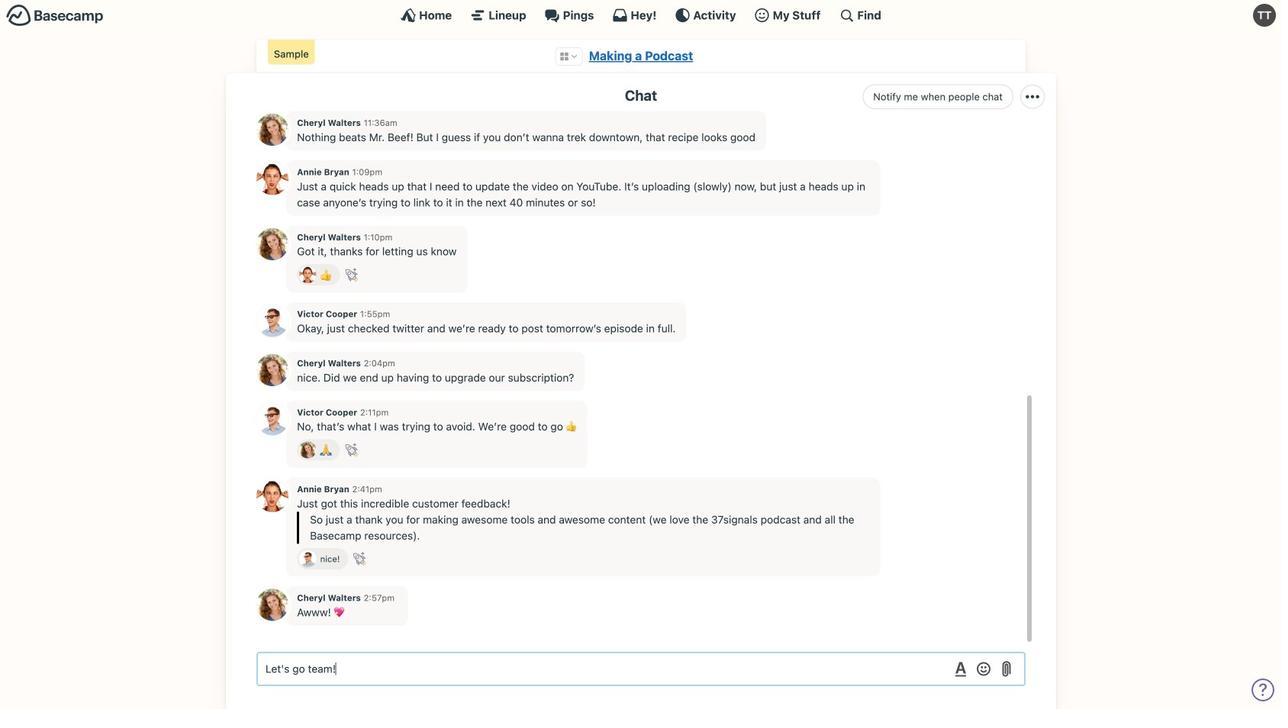 Task type: vqa. For each thing, say whether or not it's contained in the screenshot.
people
no



Task type: describe. For each thing, give the bounding box(es) containing it.
victor c. boosted the chat with 'nice!' element
[[297, 548, 348, 570]]

1:09pm element
[[352, 167, 383, 177]]

annie bryan image inside the annie b. boosted the chat with '👍' element
[[299, 266, 317, 283]]

victor cooper image for 2:11pm element
[[257, 403, 289, 435]]

1:10pm element
[[364, 232, 393, 242]]

0 horizontal spatial annie bryan image
[[257, 163, 289, 195]]

2:04pm element
[[364, 358, 395, 368]]

cheryl walters image for "2:57pm" element
[[257, 589, 289, 621]]

switch accounts image
[[6, 4, 104, 27]]

main element
[[0, 0, 1283, 30]]

keyboard shortcut: ⌘ + / image
[[839, 8, 855, 23]]

victor cooper image for 1:55pm element
[[257, 305, 289, 337]]

annie bryan image
[[257, 480, 289, 512]]

annie b. boosted the chat with '👍' element
[[297, 264, 340, 286]]



Task type: locate. For each thing, give the bounding box(es) containing it.
0 horizontal spatial cheryl walters image
[[257, 228, 289, 260]]

cheryl walters image
[[257, 228, 289, 260], [299, 442, 317, 459]]

cheryl walters image for 2:04pm 'element'
[[257, 354, 289, 386]]

2:11pm element
[[360, 407, 389, 418]]

breadcrumb element
[[257, 40, 1026, 73]]

1 victor cooper image from the top
[[257, 305, 289, 337]]

0 vertical spatial cheryl walters image
[[257, 228, 289, 260]]

11:36am element
[[364, 118, 398, 128]]

cheryl walters image
[[257, 114, 289, 146], [257, 354, 289, 386], [257, 589, 289, 621]]

victor cooper image
[[299, 550, 317, 568]]

1 vertical spatial victor cooper image
[[257, 403, 289, 435]]

1 horizontal spatial cheryl walters image
[[299, 442, 317, 459]]

cheryl walters image inside cheryl w. boosted the chat with '🙏' element
[[299, 442, 317, 459]]

1:55pm element
[[360, 309, 390, 319]]

1 vertical spatial cheryl walters image
[[299, 442, 317, 459]]

3 cheryl walters image from the top
[[257, 589, 289, 621]]

1 vertical spatial cheryl walters image
[[257, 354, 289, 386]]

2 cheryl walters image from the top
[[257, 354, 289, 386]]

victor cooper image
[[257, 305, 289, 337], [257, 403, 289, 435]]

2 vertical spatial cheryl walters image
[[257, 589, 289, 621]]

0 vertical spatial victor cooper image
[[257, 305, 289, 337]]

1 cheryl walters image from the top
[[257, 114, 289, 146]]

0 vertical spatial cheryl walters image
[[257, 114, 289, 146]]

2:41pm element
[[352, 484, 382, 494]]

1 horizontal spatial annie bryan image
[[299, 266, 317, 283]]

terry turtle image
[[1254, 4, 1277, 27]]

annie bryan image
[[257, 163, 289, 195], [299, 266, 317, 283]]

0 vertical spatial annie bryan image
[[257, 163, 289, 195]]

cheryl walters image for 11:36am element
[[257, 114, 289, 146]]

cheryl w. boosted the chat with '🙏' element
[[297, 439, 340, 461]]

2:57pm element
[[364, 593, 395, 603]]

2 victor cooper image from the top
[[257, 403, 289, 435]]

None text field
[[257, 652, 1026, 686]]

1 vertical spatial annie bryan image
[[299, 266, 317, 283]]



